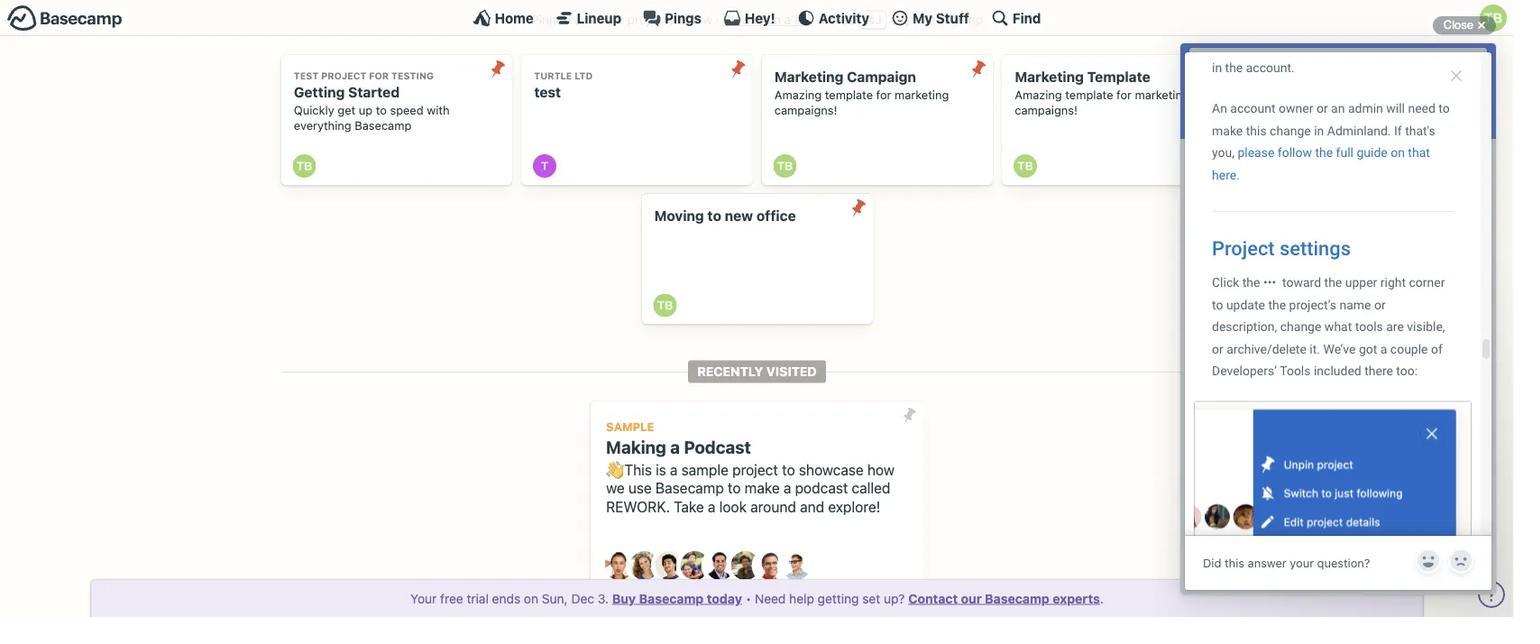 Task type: vqa. For each thing, say whether or not it's contained in the screenshot.
Make lists of work that needs to get done, assign items, set due dates, and discuss. on the bottom
no



Task type: describe. For each thing, give the bounding box(es) containing it.
marketing campaign amazing template for marketing campaigns!
[[775, 68, 949, 117]]

need
[[755, 591, 786, 606]]

a right "is"
[[670, 461, 678, 478]]

moving
[[655, 208, 704, 224]]

press
[[822, 12, 855, 27]]

and
[[800, 498, 825, 516]]

&
[[575, 12, 584, 27]]

today
[[707, 591, 743, 606]]

speed
[[390, 103, 424, 117]]

explore!
[[829, 498, 881, 516]]

buy
[[612, 591, 636, 606]]

showcase
[[799, 461, 864, 478]]

visited
[[767, 364, 817, 379]]

view all in a list link
[[723, 12, 812, 27]]

for for marketing template
[[1117, 88, 1132, 102]]

in
[[771, 12, 781, 27]]

basecamp inside sample making a podcast 👋 this is a sample project to showcase how we use basecamp to make a podcast called rework. take a look around and explore!
[[656, 480, 724, 497]]

up?
[[884, 591, 905, 606]]

podcast
[[795, 480, 848, 497]]

for for marketing campaign
[[877, 88, 892, 102]]

ends
[[492, 591, 521, 606]]

testing
[[391, 70, 434, 81]]

list
[[795, 12, 812, 27]]

find button
[[991, 9, 1042, 27]]

pings
[[665, 10, 702, 26]]

annie bryan image
[[605, 551, 634, 580]]

template for campaign
[[825, 88, 873, 102]]

pings button
[[643, 9, 702, 27]]

cross small image
[[1472, 14, 1493, 36]]

project
[[733, 461, 779, 478]]

campaign
[[847, 68, 917, 85]]

a left 'look'
[[708, 498, 716, 516]]

buy basecamp today link
[[612, 591, 743, 606]]

to up 'look'
[[728, 480, 741, 497]]

steve marsh image
[[757, 551, 785, 580]]

cross small image
[[1472, 14, 1493, 36]]

your free trial ends on sun, dec  3. buy basecamp today • need help getting set up? contact our basecamp experts .
[[411, 591, 1104, 606]]

nicole katz image
[[731, 551, 760, 580]]

main element
[[0, 0, 1515, 36]]

look
[[720, 498, 747, 516]]

close
[[1444, 18, 1474, 32]]

view
[[723, 12, 751, 27]]

my stuff
[[913, 10, 970, 26]]

new
[[725, 208, 753, 224]]

to right project
[[782, 461, 796, 478]]

to inside 'test project for testing getting started quickly get up to speed with everything basecamp'
[[376, 103, 387, 117]]

2 · from the left
[[815, 12, 819, 27]]

⌘ j anytime to jump
[[864, 12, 984, 27]]

.
[[1101, 591, 1104, 606]]

a right making at bottom
[[671, 437, 680, 457]]

quickly
[[294, 103, 335, 117]]

template
[[1088, 68, 1151, 85]]

all
[[755, 12, 768, 27]]

1 · from the left
[[716, 12, 720, 27]]

find
[[1013, 10, 1042, 26]]

called
[[852, 480, 891, 497]]

your
[[411, 591, 437, 606]]

ltd
[[575, 70, 593, 81]]

template for template
[[1066, 88, 1114, 102]]

cheryl walters image
[[630, 551, 659, 580]]

getting
[[818, 591, 859, 606]]

pinned
[[531, 12, 571, 27]]

campaigns! for marketing campaign
[[775, 103, 838, 117]]

marketing template amazing template for marketing campaigns!
[[1015, 68, 1190, 117]]

close button
[[1433, 14, 1497, 36]]

home
[[495, 10, 534, 26]]

my
[[913, 10, 933, 26]]

podcast
[[684, 437, 751, 457]]

contact
[[909, 591, 958, 606]]

switch accounts image
[[7, 5, 123, 32]]

dec
[[572, 591, 595, 606]]

home link
[[473, 9, 534, 27]]



Task type: locate. For each thing, give the bounding box(es) containing it.
1 horizontal spatial tim burton image
[[774, 154, 797, 178]]

started
[[348, 84, 400, 100]]

turtle ltd test
[[534, 70, 593, 100]]

experts
[[1053, 591, 1101, 606]]

on
[[524, 591, 539, 606]]

basecamp inside 'test project for testing getting started quickly get up to speed with everything basecamp'
[[355, 119, 412, 132]]

for down campaign at the right of the page
[[877, 88, 892, 102]]

amazing
[[775, 88, 822, 102], [1015, 88, 1063, 102]]

👋
[[606, 461, 621, 478]]

basecamp down up
[[355, 119, 412, 132]]

free
[[440, 591, 463, 606]]

terry image
[[533, 154, 557, 178]]

· left view
[[716, 12, 720, 27]]

activity
[[819, 10, 870, 26]]

turtle
[[534, 70, 572, 81]]

our
[[961, 591, 982, 606]]

this
[[625, 461, 652, 478]]

to
[[940, 12, 952, 27], [376, 103, 387, 117], [708, 208, 722, 224], [782, 461, 796, 478], [728, 480, 741, 497]]

recent
[[587, 12, 624, 27]]

template inside marketing campaign amazing template for marketing campaigns!
[[825, 88, 873, 102]]

1 horizontal spatial template
[[1066, 88, 1114, 102]]

marketing down campaign at the right of the page
[[895, 88, 949, 102]]

2 horizontal spatial for
[[1117, 88, 1132, 102]]

jared davis image
[[655, 551, 684, 580]]

making
[[606, 437, 667, 457]]

· right list
[[815, 12, 819, 27]]

marketing inside marketing campaign amazing template for marketing campaigns!
[[895, 88, 949, 102]]

below
[[678, 12, 713, 27]]

for inside marketing campaign amazing template for marketing campaigns!
[[877, 88, 892, 102]]

marketing down find
[[1015, 68, 1084, 85]]

jennifer young image
[[681, 551, 710, 580]]

marketing down list
[[775, 68, 844, 85]]

template down the template
[[1066, 88, 1114, 102]]

activity link
[[797, 9, 870, 27]]

basecamp right our
[[985, 591, 1050, 606]]

1 marketing from the left
[[895, 88, 949, 102]]

1 tim burton image from the left
[[293, 154, 316, 178]]

tim burton image for getting started
[[293, 154, 316, 178]]

amazing inside marketing campaign amazing template for marketing campaigns!
[[775, 88, 822, 102]]

amazing inside marketing template amazing template for marketing campaigns!
[[1015, 88, 1063, 102]]

0 horizontal spatial marketing
[[895, 88, 949, 102]]

1 template from the left
[[825, 88, 873, 102]]

trial
[[467, 591, 489, 606]]

0 horizontal spatial tim burton image
[[653, 294, 677, 317]]

amazing for marketing template
[[1015, 88, 1063, 102]]

0 horizontal spatial campaigns!
[[775, 103, 838, 117]]

basecamp down jared davis 'icon'
[[639, 591, 704, 606]]

take
[[674, 498, 704, 516]]

marketing for marketing template
[[1015, 68, 1084, 85]]

marketing
[[775, 68, 844, 85], [1015, 68, 1084, 85]]

basecamp
[[355, 119, 412, 132], [656, 480, 724, 497], [639, 591, 704, 606], [985, 591, 1050, 606]]

1 horizontal spatial campaigns!
[[1015, 103, 1078, 117]]

project
[[321, 70, 367, 81]]

sample making a podcast 👋 this is a sample project to showcase how we use basecamp to make a podcast called rework. take a look around and explore!
[[606, 420, 895, 516]]

2 marketing from the left
[[1135, 88, 1190, 102]]

a up around
[[784, 480, 792, 497]]

tim burton image
[[293, 154, 316, 178], [1014, 154, 1038, 178]]

for
[[369, 70, 389, 81], [877, 88, 892, 102], [1117, 88, 1132, 102]]

a right in
[[785, 12, 792, 27]]

1 horizontal spatial amazing
[[1015, 88, 1063, 102]]

campaigns! inside marketing campaign amazing template for marketing campaigns!
[[775, 103, 838, 117]]

we
[[606, 480, 625, 497]]

3.
[[598, 591, 609, 606]]

basecamp up take
[[656, 480, 724, 497]]

help
[[790, 591, 815, 606]]

amazing down list
[[775, 88, 822, 102]]

test
[[534, 84, 561, 100]]

0 horizontal spatial tim burton image
[[293, 154, 316, 178]]

lineup link
[[556, 9, 622, 27]]

to right up
[[376, 103, 387, 117]]

1 marketing from the left
[[775, 68, 844, 85]]

hey! button
[[724, 9, 776, 27]]

around
[[751, 498, 797, 516]]

how
[[868, 461, 895, 478]]

up
[[359, 103, 373, 117]]

sample
[[682, 461, 729, 478]]

·
[[716, 12, 720, 27], [815, 12, 819, 27]]

marketing
[[895, 88, 949, 102], [1135, 88, 1190, 102]]

1 horizontal spatial for
[[877, 88, 892, 102]]

0 horizontal spatial template
[[825, 88, 873, 102]]

stuff
[[936, 10, 970, 26]]

marketing down the template
[[1135, 88, 1190, 102]]

test project for testing getting started quickly get up to speed with everything basecamp
[[294, 70, 450, 132]]

•
[[746, 591, 752, 606]]

None submit
[[484, 55, 512, 83], [724, 55, 753, 83], [965, 55, 993, 83], [844, 194, 873, 223], [896, 401, 924, 430], [484, 55, 512, 83], [724, 55, 753, 83], [965, 55, 993, 83], [844, 194, 873, 223], [896, 401, 924, 430]]

my stuff button
[[891, 9, 970, 27]]

template down campaign at the right of the page
[[825, 88, 873, 102]]

2 marketing from the left
[[1015, 68, 1084, 85]]

1 horizontal spatial marketing
[[1015, 68, 1084, 85]]

1 amazing from the left
[[775, 88, 822, 102]]

campaigns! for marketing template
[[1015, 103, 1078, 117]]

2 tim burton image from the left
[[1014, 154, 1038, 178]]

for inside marketing template amazing template for marketing campaigns!
[[1117, 88, 1132, 102]]

2 campaigns! from the left
[[1015, 103, 1078, 117]]

0 horizontal spatial ·
[[716, 12, 720, 27]]

2 template from the left
[[1066, 88, 1114, 102]]

hey!
[[745, 10, 776, 26]]

marketing inside marketing template amazing template for marketing campaigns!
[[1015, 68, 1084, 85]]

tim burton image for amazing template for marketing campaigns!
[[1014, 154, 1038, 178]]

recently
[[698, 364, 764, 379]]

test
[[294, 70, 319, 81]]

1 horizontal spatial ·
[[815, 12, 819, 27]]

jump
[[955, 12, 984, 27]]

marketing inside marketing template amazing template for marketing campaigns!
[[1135, 88, 1190, 102]]

a
[[785, 12, 792, 27], [671, 437, 680, 457], [670, 461, 678, 478], [784, 480, 792, 497], [708, 498, 716, 516]]

amazing down find
[[1015, 88, 1063, 102]]

lineup
[[577, 10, 622, 26]]

marketing for campaign
[[895, 88, 949, 102]]

template inside marketing template amazing template for marketing campaigns!
[[1066, 88, 1114, 102]]

moving to new office link
[[642, 194, 873, 324]]

j
[[875, 12, 882, 27]]

contact our basecamp experts link
[[909, 591, 1101, 606]]

moving to new office
[[655, 208, 796, 224]]

1 horizontal spatial marketing
[[1135, 88, 1190, 102]]

campaigns! inside marketing template amazing template for marketing campaigns!
[[1015, 103, 1078, 117]]

marketing inside marketing campaign amazing template for marketing campaigns!
[[775, 68, 844, 85]]

0 vertical spatial tim burton image
[[774, 154, 797, 178]]

for up started
[[369, 70, 389, 81]]

1 vertical spatial tim burton image
[[653, 294, 677, 317]]

for inside 'test project for testing getting started quickly get up to speed with everything basecamp'
[[369, 70, 389, 81]]

is
[[656, 461, 667, 478]]

sun,
[[542, 591, 568, 606]]

sample
[[606, 420, 655, 434]]

use
[[629, 480, 652, 497]]

projects
[[628, 12, 675, 27]]

to left new
[[708, 208, 722, 224]]

office
[[757, 208, 796, 224]]

marketing for template
[[1135, 88, 1190, 102]]

tim burton image inside moving to new office link
[[653, 294, 677, 317]]

set
[[863, 591, 881, 606]]

⌘
[[864, 12, 875, 27]]

for down the template
[[1117, 88, 1132, 102]]

1 horizontal spatial tim burton image
[[1014, 154, 1038, 178]]

2 amazing from the left
[[1015, 88, 1063, 102]]

with
[[427, 103, 450, 117]]

marketing for marketing campaign
[[775, 68, 844, 85]]

template
[[825, 88, 873, 102], [1066, 88, 1114, 102]]

recently visited
[[698, 364, 817, 379]]

0 horizontal spatial amazing
[[775, 88, 822, 102]]

tim burton image
[[774, 154, 797, 178], [653, 294, 677, 317]]

make
[[745, 480, 780, 497]]

josh fiske image
[[706, 551, 735, 580]]

0 horizontal spatial marketing
[[775, 68, 844, 85]]

1 campaigns! from the left
[[775, 103, 838, 117]]

rework.
[[606, 498, 670, 516]]

get
[[338, 103, 356, 117]]

getting
[[294, 84, 345, 100]]

to right "my"
[[940, 12, 952, 27]]

· press
[[815, 12, 855, 27]]

victor cooper image
[[782, 551, 811, 580]]

anytime
[[891, 12, 936, 27]]

0 horizontal spatial for
[[369, 70, 389, 81]]

amazing for marketing campaign
[[775, 88, 822, 102]]



